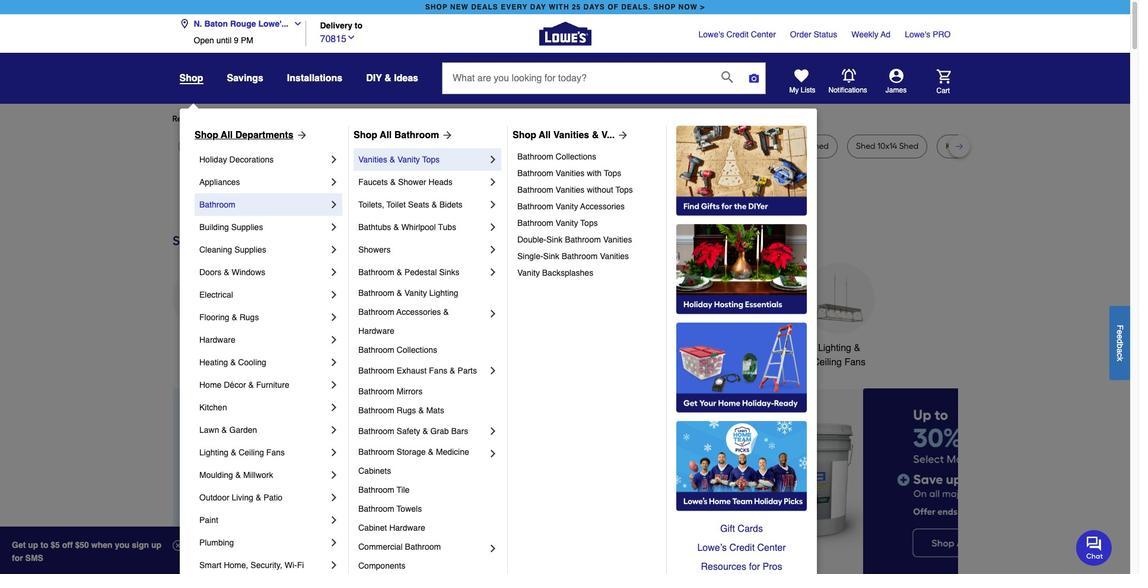 Task type: vqa. For each thing, say whether or not it's contained in the screenshot.
double- at left top
yes



Task type: locate. For each thing, give the bounding box(es) containing it.
home,
[[224, 561, 248, 571]]

shop left now
[[654, 3, 676, 11]]

showers link
[[359, 239, 487, 261]]

1 vertical spatial home
[[199, 381, 222, 390]]

lowe's left pro
[[905, 30, 931, 39]]

collections up bathroom exhaust fans & parts
[[397, 346, 438, 355]]

0 horizontal spatial decorations
[[230, 155, 274, 164]]

0 vertical spatial smart
[[723, 343, 748, 354]]

rugs down electrical link
[[240, 313, 259, 322]]

1 horizontal spatial smart
[[723, 343, 748, 354]]

1 vertical spatial collections
[[397, 346, 438, 355]]

1 vertical spatial accessories
[[397, 308, 441, 317]]

1 horizontal spatial accessories
[[581, 202, 625, 211]]

3 all from the left
[[539, 130, 551, 141]]

0 horizontal spatial chevron down image
[[289, 19, 303, 28]]

rugs down mirrors
[[397, 406, 416, 416]]

1 horizontal spatial fans
[[429, 366, 448, 376]]

shop for shop all bathroom
[[354, 130, 378, 141]]

0 vertical spatial to
[[355, 21, 363, 31]]

sink down bathroom vanity tops
[[547, 235, 563, 245]]

james button
[[868, 69, 925, 95]]

shed right storage
[[810, 141, 829, 151]]

cabinets
[[359, 467, 391, 476]]

chevron down image
[[289, 19, 303, 28], [347, 32, 356, 42]]

accessories down without on the right of the page
[[581, 202, 625, 211]]

bathroom mirrors link
[[359, 382, 499, 401]]

kitchen up parts
[[445, 343, 476, 354]]

0 vertical spatial lighting
[[430, 289, 459, 298]]

lowe's for lowe's credit center
[[699, 30, 725, 39]]

0 horizontal spatial ceiling
[[239, 448, 264, 458]]

bathroom inside double-sink bathroom vanities link
[[565, 235, 601, 245]]

0 horizontal spatial fans
[[266, 448, 285, 458]]

pros
[[763, 562, 783, 573]]

vanity down interior
[[398, 155, 420, 164]]

2 horizontal spatial all
[[539, 130, 551, 141]]

resources for pros
[[701, 562, 783, 573]]

supplies up 'cleaning supplies'
[[231, 223, 263, 232]]

70815 button
[[320, 31, 356, 46]]

tops right without on the right of the page
[[616, 185, 633, 195]]

shed for shed 10x14 shed
[[857, 141, 876, 151]]

0 vertical spatial ceiling
[[813, 357, 842, 368]]

bathroom inside bathroom mirrors link
[[359, 387, 395, 397]]

decorations
[[230, 155, 274, 164], [363, 357, 414, 368]]

bathroom inside bathroom tile link
[[359, 486, 395, 495]]

appliances inside button
[[185, 343, 231, 354]]

for left pros
[[750, 562, 761, 573]]

now
[[679, 3, 698, 11]]

decorations down peel at the top of page
[[230, 155, 274, 164]]

to right delivery
[[355, 21, 363, 31]]

arrow left image
[[393, 493, 405, 505]]

sink up vanity backsplashes
[[544, 252, 560, 261]]

0 horizontal spatial accessories
[[397, 308, 441, 317]]

get your home holiday-ready. image
[[677, 323, 807, 413]]

0 vertical spatial home
[[751, 343, 776, 354]]

storage
[[397, 448, 426, 457]]

shed right '10x14'
[[900, 141, 919, 151]]

chevron right image
[[328, 154, 340, 166], [487, 154, 499, 166], [487, 199, 499, 211], [328, 221, 340, 233], [328, 289, 340, 301], [487, 308, 499, 320], [328, 334, 340, 346], [487, 365, 499, 377], [328, 379, 340, 391], [487, 426, 499, 438], [328, 560, 340, 572]]

bars
[[451, 427, 469, 436]]

hardware
[[359, 327, 395, 336], [199, 335, 236, 345], [390, 524, 426, 533]]

to inside get up to $5 off $50 when you sign up for sms
[[41, 541, 48, 550]]

tops up double-sink bathroom vanities link
[[581, 218, 598, 228]]

bathroom inside "bathroom & pedestal sinks" link
[[359, 268, 395, 277]]

1 vertical spatial credit
[[730, 543, 755, 554]]

credit up "search" image
[[727, 30, 749, 39]]

to left $5
[[41, 541, 48, 550]]

mirrors
[[397, 387, 423, 397]]

free same-day delivery when you order 1 gallon or more of paint by 2 p m. image
[[240, 389, 815, 575]]

vanities up bathroom vanities without tops
[[556, 169, 585, 178]]

bathroom inside commercial bathroom components
[[405, 543, 441, 552]]

bathroom collections up bathroom vanities with tops
[[518, 152, 597, 161]]

appliances down holiday
[[199, 178, 240, 187]]

bathroom inside bathroom rugs & mats link
[[359, 406, 395, 416]]

0 vertical spatial rugs
[[240, 313, 259, 322]]

up right sign
[[151, 541, 162, 550]]

$50
[[75, 541, 89, 550]]

bathroom inside bathroom storage & medicine cabinets
[[359, 448, 395, 457]]

hardware down flooring
[[199, 335, 236, 345]]

1 horizontal spatial bathroom collections link
[[518, 148, 658, 165]]

bathroom inside bathroom accessories & hardware
[[359, 308, 395, 317]]

2 e from the top
[[1116, 335, 1126, 339]]

0 vertical spatial collections
[[556, 152, 597, 161]]

chevron down image inside 70815 button
[[347, 32, 356, 42]]

1 vertical spatial faucets
[[479, 343, 513, 354]]

chevron right image for bathroom accessories & hardware
[[487, 308, 499, 320]]

bathroom inside bathroom towels link
[[359, 505, 395, 514]]

savings
[[227, 73, 264, 84]]

tops right the with
[[604, 169, 622, 178]]

1 horizontal spatial up
[[151, 541, 162, 550]]

1 horizontal spatial faucets
[[479, 343, 513, 354]]

bathroom inside bathroom vanity accessories link
[[518, 202, 554, 211]]

1 vertical spatial center
[[758, 543, 786, 554]]

grab
[[431, 427, 449, 436]]

1 vertical spatial to
[[41, 541, 48, 550]]

2 horizontal spatial fans
[[845, 357, 866, 368]]

tops up faucets & shower heads link
[[422, 155, 440, 164]]

chevron right image for showers
[[487, 244, 499, 256]]

0 vertical spatial credit
[[727, 30, 749, 39]]

toilet
[[514, 141, 534, 151]]

1 horizontal spatial collections
[[556, 152, 597, 161]]

0 horizontal spatial shop
[[195, 130, 218, 141]]

electrical link
[[199, 284, 328, 306]]

for inside get up to $5 off $50 when you sign up for sms
[[12, 554, 23, 563]]

bathroom collections link up bathroom exhaust fans & parts
[[359, 341, 499, 360]]

plumbing link
[[199, 532, 328, 555]]

shed left outdoor
[[698, 141, 717, 151]]

chevron right image for plumbing
[[328, 537, 340, 549]]

1 vertical spatial kitchen
[[199, 403, 227, 413]]

1 horizontal spatial decorations
[[363, 357, 414, 368]]

& inside 'link'
[[231, 448, 236, 458]]

bathroom button
[[624, 263, 695, 356]]

up up sms
[[28, 541, 38, 550]]

lighting & ceiling fans inside button
[[813, 343, 866, 368]]

1 vertical spatial decorations
[[363, 357, 414, 368]]

1 vertical spatial lighting & ceiling fans
[[199, 448, 285, 458]]

you up shop all bathroom
[[386, 114, 400, 124]]

lowe's inside 'link'
[[905, 30, 931, 39]]

lowe's pro link
[[905, 28, 951, 40]]

0 horizontal spatial shop
[[426, 3, 448, 11]]

shed for shed
[[810, 141, 829, 151]]

1 horizontal spatial ceiling
[[813, 357, 842, 368]]

credit up resources for pros link in the bottom of the page
[[730, 543, 755, 554]]

2 vertical spatial lighting
[[199, 448, 229, 458]]

1 vertical spatial bathroom collections link
[[359, 341, 499, 360]]

smart inside button
[[723, 343, 748, 354]]

storage
[[753, 141, 783, 151]]

2 lowe's from the left
[[905, 30, 931, 39]]

lowe's credit center
[[699, 30, 776, 39]]

hardware up christmas
[[359, 327, 395, 336]]

1 lowe's from the left
[[699, 30, 725, 39]]

ceiling inside lighting & ceiling fans button
[[813, 357, 842, 368]]

shop up the door
[[354, 130, 378, 141]]

bathroom for bathroom collections link to the left
[[359, 346, 395, 355]]

1 vertical spatial appliances
[[185, 343, 231, 354]]

delivery to
[[320, 21, 363, 31]]

vanities down double-sink bathroom vanities link
[[600, 252, 629, 261]]

0 horizontal spatial smart
[[199, 561, 222, 571]]

1 shed from the left
[[698, 141, 717, 151]]

vanity down single-
[[518, 268, 540, 278]]

chevron down image down delivery to in the left of the page
[[347, 32, 356, 42]]

chevron right image for lighting & ceiling fans
[[328, 447, 340, 459]]

bathroom for bathroom exhaust fans & parts link
[[359, 366, 395, 376]]

sms
[[25, 554, 43, 563]]

chevron down image inside n. baton rouge lowe'... button
[[289, 19, 303, 28]]

home
[[751, 343, 776, 354], [199, 381, 222, 390]]

0 vertical spatial bathroom collections
[[518, 152, 597, 161]]

supplies inside building supplies link
[[231, 223, 263, 232]]

appliances
[[199, 178, 240, 187], [185, 343, 231, 354]]

doors & windows
[[199, 268, 266, 277]]

notifications
[[829, 86, 868, 94]]

2 all from the left
[[380, 130, 392, 141]]

installations
[[287, 73, 343, 84]]

chevron right image for bathroom exhaust fans & parts
[[487, 365, 499, 377]]

chat invite button image
[[1077, 530, 1113, 566]]

0 horizontal spatial lighting & ceiling fans
[[199, 448, 285, 458]]

bathroom for "bathroom safety & grab bars" link
[[359, 427, 395, 436]]

0 vertical spatial decorations
[[230, 155, 274, 164]]

bathroom inside bathroom exhaust fans & parts link
[[359, 366, 395, 376]]

bathroom for bathroom vanities without tops link
[[518, 185, 554, 195]]

heads
[[429, 178, 453, 187]]

smart for smart home
[[723, 343, 748, 354]]

1 horizontal spatial kitchen
[[445, 343, 476, 354]]

fans inside 'link'
[[266, 448, 285, 458]]

0 horizontal spatial up
[[28, 541, 38, 550]]

tops for bathroom vanities with tops
[[604, 169, 622, 178]]

&
[[385, 73, 392, 84], [592, 130, 599, 141], [390, 155, 395, 164], [390, 178, 396, 187], [432, 200, 437, 210], [394, 223, 399, 232], [224, 268, 230, 277], [397, 268, 402, 277], [397, 289, 402, 298], [444, 308, 449, 317], [232, 313, 237, 322], [855, 343, 861, 354], [230, 358, 236, 367], [450, 366, 456, 376], [248, 381, 254, 390], [419, 406, 424, 416], [222, 426, 227, 435], [423, 427, 428, 436], [428, 448, 434, 457], [231, 448, 236, 458], [236, 471, 241, 480], [256, 493, 261, 503]]

3 shop from the left
[[513, 130, 537, 141]]

lowe's credit center link
[[699, 28, 776, 40]]

2 shop from the left
[[354, 130, 378, 141]]

fans
[[845, 357, 866, 368], [429, 366, 448, 376], [266, 448, 285, 458]]

all up door interior
[[380, 130, 392, 141]]

bathroom for bathroom mirrors link
[[359, 387, 395, 397]]

sink
[[547, 235, 563, 245], [544, 252, 560, 261]]

decorations for christmas
[[363, 357, 414, 368]]

2 shed from the left
[[810, 141, 829, 151]]

1 horizontal spatial home
[[751, 343, 776, 354]]

refrigerator
[[442, 141, 487, 151]]

chevron right image for flooring & rugs
[[328, 312, 340, 324]]

shop up the toilet
[[513, 130, 537, 141]]

0 vertical spatial lighting & ceiling fans
[[813, 343, 866, 368]]

credit for lowe's
[[727, 30, 749, 39]]

home inside button
[[751, 343, 776, 354]]

1 shop from the left
[[195, 130, 218, 141]]

0 vertical spatial accessories
[[581, 202, 625, 211]]

1 vertical spatial smart
[[199, 561, 222, 571]]

shop left new
[[426, 3, 448, 11]]

1 horizontal spatial all
[[380, 130, 392, 141]]

bathroom link
[[199, 194, 328, 216]]

single-sink bathroom vanities
[[518, 252, 629, 261]]

credit
[[727, 30, 749, 39], [730, 543, 755, 554]]

decorations down christmas
[[363, 357, 414, 368]]

vanity inside the vanities & vanity tops link
[[398, 155, 420, 164]]

0 horizontal spatial home
[[199, 381, 222, 390]]

hardware down "towels"
[[390, 524, 426, 533]]

e up b
[[1116, 335, 1126, 339]]

appliances up heating
[[185, 343, 231, 354]]

moulding & millwork link
[[199, 464, 328, 487]]

shed for shed outdoor storage
[[698, 141, 717, 151]]

up to 30 percent off select major appliances. plus, save up to an extra $750 on major appliances. image
[[815, 389, 1140, 575]]

center inside the lowe's credit center link
[[752, 30, 776, 39]]

all down recommended searches for you 'heading'
[[539, 130, 551, 141]]

& inside bathroom accessories & hardware
[[444, 308, 449, 317]]

vanity inside bathroom & vanity lighting link
[[405, 289, 427, 298]]

peel
[[263, 141, 279, 151]]

holiday hosting essentials. image
[[677, 224, 807, 315]]

shop up lawn mower
[[195, 130, 218, 141]]

decorations inside button
[[363, 357, 414, 368]]

1 vertical spatial sink
[[544, 252, 560, 261]]

for down get
[[12, 554, 23, 563]]

1 vertical spatial bathroom collections
[[359, 346, 438, 355]]

arrow right image for shop all departments
[[294, 129, 308, 141]]

collections down quikrete
[[556, 152, 597, 161]]

pedestal
[[405, 268, 437, 277]]

interior
[[388, 141, 414, 151]]

baton
[[204, 19, 228, 28]]

bathroom collections up exhaust
[[359, 346, 438, 355]]

bathroom collections link
[[518, 148, 658, 165], [359, 341, 499, 360]]

chevron down image left delivery
[[289, 19, 303, 28]]

3 shed from the left
[[857, 141, 876, 151]]

0 vertical spatial kitchen
[[445, 343, 476, 354]]

vanity down pedestal
[[405, 289, 427, 298]]

2 horizontal spatial lighting
[[819, 343, 852, 354]]

lowe's down >
[[699, 30, 725, 39]]

center up pros
[[758, 543, 786, 554]]

sink inside single-sink bathroom vanities link
[[544, 252, 560, 261]]

1 vertical spatial ceiling
[[239, 448, 264, 458]]

bathroom inside bathroom vanities without tops link
[[518, 185, 554, 195]]

1 horizontal spatial arrow right image
[[615, 129, 629, 141]]

faucets
[[359, 178, 388, 187], [479, 343, 513, 354]]

2 you from the left
[[386, 114, 400, 124]]

bathroom storage & medicine cabinets link
[[359, 443, 487, 481]]

ceiling
[[813, 357, 842, 368], [239, 448, 264, 458]]

outdoor living & patio link
[[199, 487, 328, 509]]

0 horizontal spatial lighting
[[199, 448, 229, 458]]

bathroom for bathroom towels link
[[359, 505, 395, 514]]

departments
[[236, 130, 294, 141]]

components
[[359, 562, 406, 571]]

None search field
[[442, 62, 766, 105]]

supplies inside cleaning supplies link
[[235, 245, 266, 255]]

gift
[[721, 524, 736, 535]]

sink inside double-sink bathroom vanities link
[[547, 235, 563, 245]]

1 horizontal spatial rugs
[[397, 406, 416, 416]]

kobalt
[[946, 141, 971, 151]]

bathroom inside single-sink bathroom vanities link
[[562, 252, 598, 261]]

0 horizontal spatial to
[[41, 541, 48, 550]]

bathroom inside bathroom vanities with tops link
[[518, 169, 554, 178]]

doors
[[199, 268, 222, 277]]

0 horizontal spatial kitchen
[[199, 403, 227, 413]]

0 vertical spatial bathroom collections link
[[518, 148, 658, 165]]

1 vertical spatial rugs
[[397, 406, 416, 416]]

bathroom towels
[[359, 505, 422, 514]]

bathroom collections
[[518, 152, 597, 161], [359, 346, 438, 355]]

chevron right image for faucets & shower heads
[[487, 176, 499, 188]]

bathroom inside "bathroom safety & grab bars" link
[[359, 427, 395, 436]]

arrow right image inside shop all vanities & v... link
[[615, 129, 629, 141]]

0 horizontal spatial all
[[221, 130, 233, 141]]

bathroom towels link
[[359, 500, 499, 519]]

1 horizontal spatial shop
[[654, 3, 676, 11]]

shop
[[180, 73, 203, 84]]

bathroom for bathroom tile link
[[359, 486, 395, 495]]

tops for bathroom vanities without tops
[[616, 185, 633, 195]]

lawn & garden
[[199, 426, 257, 435]]

lowe'...
[[258, 19, 289, 28]]

shop all departments link
[[195, 128, 308, 142]]

v...
[[602, 130, 615, 141]]

1 horizontal spatial lowe's
[[905, 30, 931, 39]]

e up d
[[1116, 330, 1126, 335]]

accessories down bathroom & vanity lighting link
[[397, 308, 441, 317]]

chevron right image for toilets, toilet seats & bidets
[[487, 199, 499, 211]]

pm
[[241, 36, 253, 45]]

1 horizontal spatial lighting
[[430, 289, 459, 298]]

arrow right image
[[440, 129, 454, 141]]

kitchen up lawn
[[199, 403, 227, 413]]

0 horizontal spatial bathroom collections link
[[359, 341, 499, 360]]

ceiling inside lighting & ceiling fans 'link'
[[239, 448, 264, 458]]

center inside lowe's credit center link
[[758, 543, 786, 554]]

cabinet hardware link
[[359, 519, 499, 538]]

lowe's home team holiday picks. image
[[677, 422, 807, 512]]

bathroom for bathroom & vanity lighting link
[[359, 289, 395, 298]]

toilets, toilet seats & bidets link
[[359, 194, 487, 216]]

bathroom rugs & mats
[[359, 406, 445, 416]]

off
[[62, 541, 73, 550]]

lowe's for lowe's pro
[[905, 30, 931, 39]]

bathroom inside bathroom & vanity lighting link
[[359, 289, 395, 298]]

2 horizontal spatial shop
[[513, 130, 537, 141]]

bathroom tile link
[[359, 481, 499, 500]]

0 vertical spatial center
[[752, 30, 776, 39]]

shed left '10x14'
[[857, 141, 876, 151]]

chevron right image for kitchen
[[328, 402, 340, 414]]

shop 25 days of deals by category image
[[172, 231, 959, 251]]

1 horizontal spatial shop
[[354, 130, 378, 141]]

bathroom for bathroom vanity accessories link
[[518, 202, 554, 211]]

1 vertical spatial chevron down image
[[347, 32, 356, 42]]

0 horizontal spatial lowe's
[[699, 30, 725, 39]]

chevron right image for paint
[[328, 515, 340, 527]]

& inside lighting & ceiling fans
[[855, 343, 861, 354]]

commercial bathroom components
[[359, 543, 444, 571]]

arrow right image inside shop all departments link
[[294, 129, 308, 141]]

building supplies link
[[199, 216, 328, 239]]

bathroom inside bathroom vanity tops link
[[518, 218, 554, 228]]

smart home
[[723, 343, 776, 354]]

double-sink bathroom vanities link
[[518, 232, 658, 248]]

recommended
[[172, 114, 230, 124]]

1 horizontal spatial chevron down image
[[347, 32, 356, 42]]

1 horizontal spatial lighting & ceiling fans
[[813, 343, 866, 368]]

diy
[[366, 73, 382, 84]]

flooring & rugs link
[[199, 306, 328, 329]]

0 horizontal spatial arrow right image
[[294, 129, 308, 141]]

mower
[[210, 141, 236, 151]]

0 vertical spatial faucets
[[359, 178, 388, 187]]

vanity down bathroom vanities without tops
[[556, 202, 579, 211]]

faucets inside button
[[479, 343, 513, 354]]

chevron right image
[[328, 176, 340, 188], [487, 176, 499, 188], [328, 199, 340, 211], [487, 221, 499, 233], [328, 244, 340, 256], [487, 244, 499, 256], [328, 267, 340, 278], [487, 267, 499, 278], [328, 312, 340, 324], [328, 357, 340, 369], [328, 402, 340, 414], [328, 424, 340, 436], [328, 447, 340, 459], [487, 448, 499, 460], [328, 470, 340, 481], [328, 492, 340, 504], [328, 515, 340, 527], [328, 537, 340, 549], [487, 543, 499, 555]]

kitchen inside button
[[445, 343, 476, 354]]

1 you from the left
[[281, 114, 294, 124]]

ideas
[[394, 73, 419, 84]]

moulding
[[199, 471, 233, 480]]

search image
[[722, 71, 734, 83]]

0 horizontal spatial bathroom collections
[[359, 346, 438, 355]]

tile
[[397, 486, 410, 495]]

searches
[[231, 114, 266, 124]]

bathroom collections link up the with
[[518, 148, 658, 165]]

0 horizontal spatial faucets
[[359, 178, 388, 187]]

0 vertical spatial sink
[[547, 235, 563, 245]]

all
[[221, 130, 233, 141], [380, 130, 392, 141], [539, 130, 551, 141]]

backsplashes
[[542, 268, 594, 278]]

you left more
[[281, 114, 294, 124]]

center left order
[[752, 30, 776, 39]]

25 days of deals. don't miss deals every day. same-day delivery on in-stock orders placed by 2 p m. image
[[172, 389, 364, 575]]

all up mower
[[221, 130, 233, 141]]

vanity inside bathroom vanity tops link
[[556, 218, 579, 228]]

you for recommended searches for you
[[281, 114, 294, 124]]

0 vertical spatial supplies
[[231, 223, 263, 232]]

1 vertical spatial lighting
[[819, 343, 852, 354]]

1 vertical spatial supplies
[[235, 245, 266, 255]]

supplies up windows
[[235, 245, 266, 255]]

1 all from the left
[[221, 130, 233, 141]]

1 horizontal spatial you
[[386, 114, 400, 124]]

arrow right image
[[294, 129, 308, 141], [615, 129, 629, 141], [937, 493, 948, 505]]

0 horizontal spatial you
[[281, 114, 294, 124]]

vanity down bathroom vanity accessories
[[556, 218, 579, 228]]

0 vertical spatial chevron down image
[[289, 19, 303, 28]]



Task type: describe. For each thing, give the bounding box(es) containing it.
heating & cooling link
[[199, 351, 328, 374]]

10x14
[[878, 141, 898, 151]]

commercial
[[359, 543, 403, 552]]

chevron right image for lawn & garden
[[328, 424, 340, 436]]

smart home button
[[714, 263, 785, 356]]

bathroom & pedestal sinks link
[[359, 261, 487, 284]]

chevron right image for doors & windows
[[328, 267, 340, 278]]

smart home, security, wi-fi link
[[199, 555, 328, 575]]

bathroom & vanity lighting link
[[359, 284, 499, 303]]

living
[[232, 493, 254, 503]]

my lists link
[[790, 69, 816, 95]]

door interior
[[368, 141, 414, 151]]

lowe's home improvement logo image
[[539, 7, 592, 60]]

for up shop all bathroom
[[374, 114, 384, 124]]

1 shop from the left
[[426, 3, 448, 11]]

chevron right image for bathroom storage & medicine cabinets
[[487, 448, 499, 460]]

shop all vanities & v... link
[[513, 128, 629, 142]]

25
[[572, 3, 581, 11]]

camera image
[[749, 72, 761, 84]]

outdoor
[[199, 493, 230, 503]]

lighting & ceiling fans inside 'link'
[[199, 448, 285, 458]]

vanities down the door
[[359, 155, 388, 164]]

lowe's home improvement cart image
[[937, 69, 951, 83]]

furniture
[[256, 381, 290, 390]]

weekly
[[852, 30, 879, 39]]

center for lowe's credit center
[[758, 543, 786, 554]]

holiday decorations
[[199, 155, 274, 164]]

vanity inside bathroom vanity accessories link
[[556, 202, 579, 211]]

towels
[[397, 505, 422, 514]]

d
[[1116, 339, 1126, 344]]

holiday
[[199, 155, 227, 164]]

bathroom safety & grab bars link
[[359, 420, 487, 443]]

bathroom for bathroom storage & medicine cabinets link
[[359, 448, 395, 457]]

2 shop from the left
[[654, 3, 676, 11]]

& inside button
[[385, 73, 392, 84]]

commercial bathroom components link
[[359, 538, 487, 575]]

windows
[[232, 268, 266, 277]]

shed outdoor storage
[[698, 141, 783, 151]]

stick
[[281, 141, 299, 151]]

all for bathroom
[[380, 130, 392, 141]]

cleaning supplies link
[[199, 239, 328, 261]]

moulding & millwork
[[199, 471, 273, 480]]

bathroom inside the shop all bathroom link
[[395, 130, 440, 141]]

shop all vanities & v...
[[513, 130, 615, 141]]

status
[[814, 30, 838, 39]]

bathroom for "bathroom & pedestal sinks" link
[[359, 268, 395, 277]]

bathroom inside bathroom link
[[199, 200, 236, 210]]

bathroom & pedestal sinks
[[359, 268, 460, 277]]

kitchen for kitchen faucets
[[445, 343, 476, 354]]

0 horizontal spatial collections
[[397, 346, 438, 355]]

lawn
[[187, 141, 208, 151]]

chevron right image for holiday decorations
[[328, 154, 340, 166]]

fans inside lighting & ceiling fans
[[845, 357, 866, 368]]

plumbing
[[199, 538, 234, 548]]

get up to $5 off $50 when you sign up for sms
[[12, 541, 162, 563]]

paint
[[199, 516, 218, 525]]

bathroom inside bathroom button
[[639, 343, 680, 354]]

mats
[[426, 406, 445, 416]]

lowe's
[[698, 543, 727, 554]]

bathroom for the rightmost bathroom collections link
[[518, 152, 554, 161]]

lowe's credit center link
[[677, 539, 807, 558]]

every
[[501, 3, 528, 11]]

supplies for building supplies
[[231, 223, 263, 232]]

days
[[584, 3, 605, 11]]

vanity inside vanity backsplashes link
[[518, 268, 540, 278]]

bathtubs & whirlpool tubs link
[[359, 216, 487, 239]]

you for more suggestions for you
[[386, 114, 400, 124]]

garden
[[230, 426, 257, 435]]

supplies for cleaning supplies
[[235, 245, 266, 255]]

kitchen for kitchen
[[199, 403, 227, 413]]

bathroom accessories & hardware
[[359, 308, 451, 336]]

2 up from the left
[[151, 541, 162, 550]]

bathroom for bathroom vanity tops link
[[518, 218, 554, 228]]

arrow right image for shop all vanities & v...
[[615, 129, 629, 141]]

f e e d b a c k
[[1116, 325, 1126, 361]]

0 horizontal spatial rugs
[[240, 313, 259, 322]]

Search Query text field
[[443, 63, 712, 94]]

bathroom for bathroom accessories & hardware link
[[359, 308, 395, 317]]

single-sink bathroom vanities link
[[518, 248, 658, 265]]

bidets
[[440, 200, 463, 210]]

chevron right image for appliances
[[328, 176, 340, 188]]

decorations for holiday
[[230, 155, 274, 164]]

lowe's wishes you and your family a happy hanukkah. image
[[172, 189, 959, 219]]

bathroom vanity tops link
[[518, 215, 658, 232]]

sink for double-
[[547, 235, 563, 245]]

lighting & ceiling fans link
[[199, 442, 328, 464]]

lighting inside lighting & ceiling fans
[[819, 343, 852, 354]]

bathroom vanities without tops
[[518, 185, 633, 195]]

chevron right image for commercial bathroom components
[[487, 543, 499, 555]]

recommended searches for you
[[172, 114, 294, 124]]

james
[[886, 86, 907, 94]]

chevron right image for electrical
[[328, 289, 340, 301]]

hardware inside bathroom accessories & hardware
[[359, 327, 395, 336]]

chevron right image for home décor & furniture
[[328, 379, 340, 391]]

sink for single-
[[544, 252, 560, 261]]

all for vanities
[[539, 130, 551, 141]]

pro
[[933, 30, 951, 39]]

9
[[234, 36, 239, 45]]

accessories inside bathroom accessories & hardware
[[397, 308, 441, 317]]

vanities up quikrete
[[554, 130, 590, 141]]

1 up from the left
[[28, 541, 38, 550]]

chevron right image for vanities & vanity tops
[[487, 154, 499, 166]]

for up the departments
[[268, 114, 279, 124]]

with
[[587, 169, 602, 178]]

find gifts for the diyer. image
[[677, 126, 807, 216]]

until
[[216, 36, 232, 45]]

wallpaper
[[301, 141, 340, 151]]

1 horizontal spatial bathroom collections
[[518, 152, 597, 161]]

lighting inside lighting & ceiling fans 'link'
[[199, 448, 229, 458]]

shop button
[[180, 72, 203, 84]]

chevron right image for smart home, security, wi-fi
[[328, 560, 340, 572]]

vanities & vanity tops link
[[359, 148, 487, 171]]

heating
[[199, 358, 228, 367]]

savings button
[[227, 68, 264, 89]]

chevron right image for cleaning supplies
[[328, 244, 340, 256]]

chevron right image for bathtubs & whirlpool tubs
[[487, 221, 499, 233]]

exhaust
[[397, 366, 427, 376]]

shed 10x14 shed
[[857, 141, 919, 151]]

shop for shop all departments
[[195, 130, 218, 141]]

security,
[[251, 561, 282, 571]]

credit for lowe's
[[730, 543, 755, 554]]

location image
[[180, 19, 189, 28]]

hardie board
[[621, 141, 671, 151]]

2 horizontal spatial arrow right image
[[937, 493, 948, 505]]

lists
[[801, 86, 816, 94]]

bathroom for bathroom rugs & mats link
[[359, 406, 395, 416]]

n. baton rouge lowe'... button
[[180, 12, 308, 36]]

vanities up single-sink bathroom vanities link
[[604, 235, 633, 245]]

& inside bathroom storage & medicine cabinets
[[428, 448, 434, 457]]

chevron right image for hardware
[[328, 334, 340, 346]]

resources for pros link
[[677, 558, 807, 575]]

smart for smart home, security, wi-fi
[[199, 561, 222, 571]]

shop all departments
[[195, 130, 294, 141]]

without
[[587, 185, 614, 195]]

lighting inside bathroom & vanity lighting link
[[430, 289, 459, 298]]

diy & ideas
[[366, 73, 419, 84]]

0 vertical spatial appliances
[[199, 178, 240, 187]]

b
[[1116, 344, 1126, 349]]

shop for shop all vanities & v...
[[513, 130, 537, 141]]

shop all bathroom link
[[354, 128, 454, 142]]

a
[[1116, 349, 1126, 353]]

1 horizontal spatial to
[[355, 21, 363, 31]]

recommended searches for you heading
[[172, 113, 959, 125]]

lowe's home improvement lists image
[[795, 69, 809, 83]]

chevron right image for building supplies
[[328, 221, 340, 233]]

medicine
[[436, 448, 469, 457]]

hardware link
[[199, 329, 328, 351]]

outdoor living & patio
[[199, 493, 283, 503]]

1 e from the top
[[1116, 330, 1126, 335]]

chevron right image for bathroom & pedestal sinks
[[487, 267, 499, 278]]

bathroom safety & grab bars
[[359, 427, 469, 436]]

flooring & rugs
[[199, 313, 259, 322]]

chevron right image for bathroom
[[328, 199, 340, 211]]

center for lowe's credit center
[[752, 30, 776, 39]]

shop new deals every day with 25 days of deals. shop now >
[[426, 3, 705, 11]]

cabinet
[[359, 524, 387, 533]]

paint link
[[199, 509, 328, 532]]

bathroom for bathroom vanities with tops link
[[518, 169, 554, 178]]

wi-
[[285, 561, 297, 571]]

chevron right image for moulding & millwork
[[328, 470, 340, 481]]

4 shed from the left
[[900, 141, 919, 151]]

chevron right image for outdoor living & patio
[[328, 492, 340, 504]]

new
[[451, 3, 469, 11]]

tops for vanities & vanity tops
[[422, 155, 440, 164]]

lowe's home improvement notification center image
[[842, 69, 856, 83]]

bathroom vanity accessories
[[518, 202, 625, 211]]

vanities down bathroom vanities with tops
[[556, 185, 585, 195]]

all for departments
[[221, 130, 233, 141]]

cards
[[738, 524, 763, 535]]

chevron right image for bathroom safety & grab bars
[[487, 426, 499, 438]]

single-
[[518, 252, 544, 261]]

appliances link
[[199, 171, 328, 194]]

chevron right image for heating & cooling
[[328, 357, 340, 369]]



